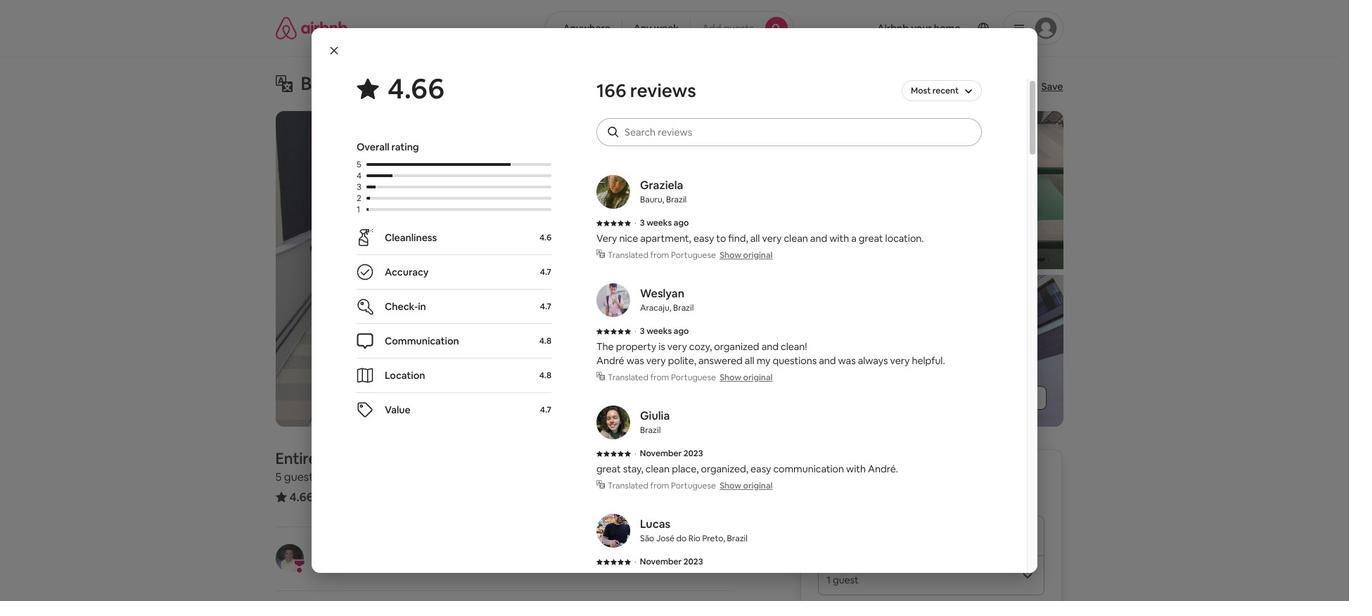 Task type: describe. For each thing, give the bounding box(es) containing it.
add guests
[[702, 22, 754, 34]]

translated from portuguese show original for weslyan
[[608, 372, 773, 383]]

0 vertical spatial easy
[[694, 232, 714, 245]]

1 vertical spatial and
[[762, 341, 779, 353]]

0 vertical spatial with
[[830, 232, 849, 245]]

questions
[[773, 355, 817, 367]]

piscina. image
[[675, 111, 867, 269]]

most recent
[[911, 85, 959, 96]]

2 vertical spatial great
[[606, 571, 630, 584]]

stay
[[671, 571, 690, 584]]

do
[[677, 533, 687, 545]]

the property is very cozy, organized and clean! andré was very polite, answered all my questions and was always very helpful.
[[597, 341, 945, 367]]

a great place to stay in sp.
[[597, 571, 715, 584]]

lucas são josé do rio preto, brazil
[[640, 517, 748, 545]]

norte,
[[515, 72, 570, 96]]

0 vertical spatial to
[[717, 232, 726, 245]]

none search field containing anywhere
[[546, 11, 793, 45]]

cleanliness
[[385, 231, 437, 244]]

november for giulia
[[640, 448, 682, 459]]

very down is
[[646, 355, 666, 367]]

show original button for graziela
[[720, 250, 773, 261]]

0 horizontal spatial clean
[[646, 463, 670, 476]]

host profile picture image
[[275, 545, 304, 573]]

giulia brazil
[[640, 409, 670, 436]]

translated for graziela
[[608, 250, 649, 261]]

lucas
[[640, 517, 671, 532]]

1 vertical spatial with
[[846, 463, 866, 476]]

translated for weslyan
[[608, 372, 649, 383]]

0 vertical spatial retiro,
[[344, 72, 400, 96]]

very
[[597, 232, 617, 245]]

entire
[[275, 449, 317, 469]]

translated for giulia
[[608, 481, 649, 492]]

save
[[1042, 80, 1064, 93]]

· 3 weeks ago for weslyan
[[635, 326, 689, 337]]

translated from portuguese show original for graziela
[[608, 250, 773, 261]]

expo
[[404, 72, 447, 96]]

2023 for lucas
[[684, 557, 703, 568]]

$351 aud $232 aud
[[818, 467, 965, 486]]

show original button for weslyan
[[720, 372, 773, 383]]

nice
[[620, 232, 638, 245]]

overall rating
[[357, 141, 419, 153]]

any
[[634, 22, 652, 34]]

loft
[[320, 449, 346, 469]]

any week button
[[622, 11, 691, 45]]

5 inside "entire loft in bom retiro, brazil 5 guests"
[[275, 470, 282, 485]]

brazil inside giulia brazil
[[640, 425, 661, 436]]

any week
[[634, 22, 679, 34]]

from for giulia
[[651, 481, 669, 492]]

portuguese for weslyan
[[671, 372, 716, 383]]

guests inside button
[[724, 22, 754, 34]]

graziela
[[640, 178, 684, 193]]

preto,
[[703, 533, 725, 545]]

accuracy
[[385, 266, 429, 279]]

translated from portuguese show original for giulia
[[608, 481, 773, 492]]

very right find,
[[762, 232, 782, 245]]

location
[[385, 369, 425, 382]]

always
[[858, 355, 888, 367]]

hosting
[[408, 562, 442, 574]]

show all photos button
[[935, 386, 1047, 410]]

place
[[632, 571, 657, 584]]

$232 aud
[[892, 467, 965, 486]]

bom retiro, expo center norte, allianz stadium.
[[301, 72, 711, 96]]

show all photos
[[963, 392, 1035, 405]]

anywhere button
[[546, 11, 623, 45]]

4.66 dialog
[[312, 28, 1038, 602]]

1 horizontal spatial 2
[[374, 562, 379, 574]]

entire loft in bom retiro, brazil 5 guests
[[275, 449, 488, 485]]

andré.
[[868, 463, 899, 476]]

guests inside "entire loft in bom retiro, brazil 5 guests"
[[284, 470, 319, 485]]

november for lucas
[[640, 557, 682, 568]]

save button
[[1019, 75, 1069, 99]]

retiro, inside "entire loft in bom retiro, brazil 5 guests"
[[400, 449, 447, 469]]

1 vertical spatial great
[[597, 463, 621, 476]]

check-
[[385, 300, 418, 313]]

original for weslyan
[[743, 372, 773, 383]]

1 horizontal spatial clean
[[784, 232, 808, 245]]

brazil inside the graziela bauru, brazil
[[666, 194, 687, 205]]

stadium.
[[634, 72, 711, 96]]

0 vertical spatial and
[[810, 232, 828, 245]]

add
[[702, 22, 722, 34]]

sp.
[[702, 571, 715, 584]]

graziela bauru, brazil
[[640, 178, 687, 205]]

very nice apartment, easy to find, all very clean and with a great location.
[[597, 232, 924, 245]]

giulia
[[640, 409, 670, 424]]

polite,
[[668, 355, 697, 367]]

overall
[[357, 141, 390, 153]]

show original button for giulia
[[720, 481, 773, 492]]

communication
[[385, 335, 459, 348]]

most
[[911, 85, 931, 96]]

add guests button
[[690, 11, 793, 45]]

allianz
[[574, 72, 631, 96]]

location.
[[886, 232, 924, 245]]

center
[[451, 72, 511, 96]]

stay,
[[623, 463, 644, 476]]

recent
[[933, 85, 959, 96]]

0 vertical spatial all
[[751, 232, 760, 245]]

0 vertical spatial great
[[859, 232, 883, 245]]

2 inside 4.66 dialog
[[357, 193, 362, 204]]

andré
[[597, 355, 625, 367]]

helpful.
[[912, 355, 945, 367]]

superhost · 2 years hosting
[[321, 562, 442, 574]]

são
[[640, 533, 655, 545]]

2 was from the left
[[838, 355, 856, 367]]

brazil inside weslyan aracaju, brazil
[[673, 303, 694, 314]]

4
[[357, 170, 362, 182]]

166
[[597, 79, 626, 103]]

show for weslyan
[[720, 372, 742, 383]]



Task type: locate. For each thing, give the bounding box(es) containing it.
portuguese down apartment,
[[671, 250, 716, 261]]

all inside the property is very cozy, organized and clean! andré was very polite, answered all my questions and was always very helpful.
[[745, 355, 755, 367]]

1 vertical spatial ago
[[674, 326, 689, 337]]

· 3 weeks ago for graziela
[[635, 217, 689, 229]]

show for giulia
[[720, 481, 742, 492]]

piscina deck molhado. image
[[872, 111, 1064, 269]]

from
[[651, 250, 669, 261], [651, 372, 669, 383], [651, 481, 669, 492]]

from for graziela
[[651, 250, 669, 261]]

clean
[[784, 232, 808, 245], [646, 463, 670, 476]]

to left stay
[[659, 571, 669, 584]]

1 vertical spatial 4.66
[[290, 490, 314, 505]]

· november 2023 for giulia
[[635, 448, 703, 459]]

0 vertical spatial 3
[[357, 182, 362, 193]]

share
[[985, 80, 1011, 93]]

1 vertical spatial translated
[[608, 372, 649, 383]]

· up place
[[635, 557, 637, 568]]

ago
[[674, 217, 689, 229], [674, 326, 689, 337]]

easy left find,
[[694, 232, 714, 245]]

1 vertical spatial easy
[[751, 463, 771, 476]]

piscina raiada. image
[[275, 111, 670, 427]]

4.7
[[540, 267, 552, 278], [540, 301, 552, 312], [540, 405, 552, 416]]

None search field
[[546, 11, 793, 45]]

in left sp.
[[692, 571, 700, 584]]

2 vertical spatial 3
[[640, 326, 645, 337]]

brazil
[[666, 194, 687, 205], [673, 303, 694, 314], [640, 425, 661, 436], [450, 449, 488, 469], [727, 533, 748, 545]]

0 vertical spatial portuguese
[[671, 250, 716, 261]]

1 vertical spatial show original button
[[720, 372, 773, 383]]

retiro, down value
[[400, 449, 447, 469]]

with left andré. in the bottom right of the page
[[846, 463, 866, 476]]

translated down nice
[[608, 250, 649, 261]]

4.7 for accuracy
[[540, 267, 552, 278]]

november up place, in the bottom of the page
[[640, 448, 682, 459]]

1 show original button from the top
[[720, 250, 773, 261]]

3 for weslyan
[[640, 326, 645, 337]]

show down organized,
[[720, 481, 742, 492]]

weeks for graziela
[[647, 217, 672, 229]]

1 horizontal spatial in
[[418, 300, 426, 313]]

·
[[635, 217, 637, 229], [635, 326, 637, 337], [635, 448, 637, 459], [635, 557, 637, 568], [369, 562, 372, 574]]

2 vertical spatial show original button
[[720, 481, 773, 492]]

0 horizontal spatial bom
[[301, 72, 340, 96]]

all left photos
[[990, 392, 1001, 405]]

· 3 weeks ago up is
[[635, 326, 689, 337]]

0 horizontal spatial was
[[627, 355, 644, 367]]

4.7 for check-in
[[540, 301, 552, 312]]

bom inside "entire loft in bom retiro, brazil 5 guests"
[[364, 449, 397, 469]]

1 portuguese from the top
[[671, 250, 716, 261]]

1 vertical spatial 5
[[275, 470, 282, 485]]

0 horizontal spatial in
[[349, 449, 361, 469]]

1 4.8 from the top
[[540, 336, 552, 347]]

1 · november 2023 from the top
[[635, 448, 703, 459]]

0 vertical spatial translated from portuguese show original
[[608, 250, 773, 261]]

my
[[757, 355, 771, 367]]

the
[[597, 341, 614, 353]]

1 horizontal spatial 5
[[357, 159, 361, 170]]

2
[[357, 193, 362, 204], [374, 562, 379, 574]]

original down great stay, clean place, organized, easy communication with andré.
[[743, 481, 773, 492]]

weslyan image
[[597, 284, 630, 317], [597, 284, 630, 317]]

ago for graziela
[[674, 217, 689, 229]]

4.8
[[540, 336, 552, 347], [540, 370, 552, 381]]

· up property in the bottom left of the page
[[635, 326, 637, 337]]

translated down stay,
[[608, 481, 649, 492]]

a
[[597, 571, 604, 584]]

answered
[[699, 355, 743, 367]]

brazil inside lucas são josé do rio preto, brazil
[[727, 533, 748, 545]]

weeks up is
[[647, 326, 672, 337]]

0 vertical spatial 2023
[[684, 448, 703, 459]]

2 vertical spatial and
[[819, 355, 836, 367]]

show original button down great stay, clean place, organized, easy communication with andré.
[[720, 481, 773, 492]]

2 2023 from the top
[[684, 557, 703, 568]]

josé
[[656, 533, 675, 545]]

communication
[[774, 463, 844, 476]]

0 vertical spatial 2
[[357, 193, 362, 204]]

· november 2023 for lucas
[[635, 557, 703, 568]]

2 vertical spatial 4.7
[[540, 405, 552, 416]]

3 portuguese from the top
[[671, 481, 716, 492]]

· 3 weeks ago up apartment,
[[635, 217, 689, 229]]

4.66 up rating
[[388, 70, 445, 107]]

0 vertical spatial in
[[418, 300, 426, 313]]

1 vertical spatial november
[[640, 557, 682, 568]]

and left a
[[810, 232, 828, 245]]

most recent button
[[902, 79, 982, 103]]

0 horizontal spatial easy
[[694, 232, 714, 245]]

1 vertical spatial all
[[745, 355, 755, 367]]

giulia image
[[597, 406, 630, 440], [597, 406, 630, 440]]

2 show original button from the top
[[720, 372, 773, 383]]

organized,
[[701, 463, 749, 476]]

2 vertical spatial in
[[692, 571, 700, 584]]

was down property in the bottom left of the page
[[627, 355, 644, 367]]

0 vertical spatial guests
[[724, 22, 754, 34]]

show down find,
[[720, 250, 742, 261]]

1 horizontal spatial guests
[[724, 22, 754, 34]]

1 ago from the top
[[674, 217, 689, 229]]

1 vertical spatial portuguese
[[671, 372, 716, 383]]

1 horizontal spatial was
[[838, 355, 856, 367]]

translated from portuguese show original down apartment,
[[608, 250, 773, 261]]

retiro, left expo
[[344, 72, 400, 96]]

2 vertical spatial original
[[743, 481, 773, 492]]

automatically translated title: bom retiro, expo center norte, allianz stadium. image
[[275, 75, 292, 92]]

0 vertical spatial 5
[[357, 159, 361, 170]]

very
[[762, 232, 782, 245], [668, 341, 687, 353], [646, 355, 666, 367], [890, 355, 910, 367]]

· up stay,
[[635, 448, 637, 459]]

1 weeks from the top
[[647, 217, 672, 229]]

easy right organized,
[[751, 463, 771, 476]]

apartment,
[[640, 232, 692, 245]]

guests down entire
[[284, 470, 319, 485]]

3 from from the top
[[651, 481, 669, 492]]

1 horizontal spatial 4.66
[[388, 70, 445, 107]]

2 vertical spatial translated
[[608, 481, 649, 492]]

2 4.7 from the top
[[540, 301, 552, 312]]

4.8 for location
[[540, 370, 552, 381]]

1 vertical spatial 2023
[[684, 557, 703, 568]]

1 horizontal spatial to
[[717, 232, 726, 245]]

1 vertical spatial 3
[[640, 217, 645, 229]]

2 left 'years'
[[374, 562, 379, 574]]

· for weslyan
[[635, 326, 637, 337]]

from for weslyan
[[651, 372, 669, 383]]

0 vertical spatial 4.7
[[540, 267, 552, 278]]

2 vertical spatial translated from portuguese show original
[[608, 481, 773, 492]]

$351 aud
[[818, 467, 889, 486]]

4.66 down entire
[[290, 490, 314, 505]]

translated from portuguese show original down place, in the bottom of the page
[[608, 481, 773, 492]]

all inside show all photos 'button'
[[990, 392, 1001, 405]]

0 vertical spatial from
[[651, 250, 669, 261]]

cozy,
[[689, 341, 712, 353]]

1 vertical spatial · november 2023
[[635, 557, 703, 568]]

with
[[830, 232, 849, 245], [846, 463, 866, 476]]

original for graziela
[[743, 250, 773, 261]]

1 vertical spatial 4.8
[[540, 370, 552, 381]]

5 down "overall"
[[357, 159, 361, 170]]

share button
[[962, 75, 1016, 99]]

2 translated from the top
[[608, 372, 649, 383]]

0 horizontal spatial guests
[[284, 470, 319, 485]]

weeks
[[647, 217, 672, 229], [647, 326, 672, 337]]

1 vertical spatial bom
[[364, 449, 397, 469]]

clean!
[[781, 341, 807, 353]]

4.66
[[388, 70, 445, 107], [290, 490, 314, 505]]

1 vertical spatial original
[[743, 372, 773, 383]]

0 vertical spatial ago
[[674, 217, 689, 229]]

1 translated from the top
[[608, 250, 649, 261]]

1 horizontal spatial easy
[[751, 463, 771, 476]]

from down polite,
[[651, 372, 669, 383]]

· left 'years'
[[369, 562, 372, 574]]

2 portuguese from the top
[[671, 372, 716, 383]]

was left "always" on the bottom
[[838, 355, 856, 367]]

very right "always" on the bottom
[[890, 355, 910, 367]]

1 vertical spatial to
[[659, 571, 669, 584]]

show original button down the my
[[720, 372, 773, 383]]

profile element
[[810, 0, 1064, 56]]

and right the questions
[[819, 355, 836, 367]]

0 vertical spatial bom
[[301, 72, 340, 96]]

· for lucas
[[635, 557, 637, 568]]

is
[[659, 341, 665, 353]]

1 from from the top
[[651, 250, 669, 261]]

show original button
[[720, 250, 773, 261], [720, 372, 773, 383], [720, 481, 773, 492]]

0 vertical spatial clean
[[784, 232, 808, 245]]

translated from portuguese show original down polite,
[[608, 372, 773, 383]]

show original button down find,
[[720, 250, 773, 261]]

1 vertical spatial from
[[651, 372, 669, 383]]

all right find,
[[751, 232, 760, 245]]

superhost
[[321, 562, 367, 574]]

0 horizontal spatial 4.66
[[290, 490, 314, 505]]

0 vertical spatial original
[[743, 250, 773, 261]]

1 · 3 weeks ago from the top
[[635, 217, 689, 229]]

rio
[[689, 533, 701, 545]]

all left the my
[[745, 355, 755, 367]]

4.8 for communication
[[540, 336, 552, 347]]

1 vertical spatial clean
[[646, 463, 670, 476]]

5 down entire
[[275, 470, 282, 485]]

portuguese down place, in the bottom of the page
[[671, 481, 716, 492]]

3 translated from portuguese show original from the top
[[608, 481, 773, 492]]

value
[[385, 404, 411, 417]]

show down answered
[[720, 372, 742, 383]]

2 · november 2023 from the top
[[635, 557, 703, 568]]

bom right loft
[[364, 449, 397, 469]]

1 vertical spatial translated from portuguese show original
[[608, 372, 773, 383]]

2023
[[684, 448, 703, 459], [684, 557, 703, 568]]

2 horizontal spatial in
[[692, 571, 700, 584]]

· for graziela
[[635, 217, 637, 229]]

2 vertical spatial all
[[990, 392, 1001, 405]]

5 inside 4.66 dialog
[[357, 159, 361, 170]]

4.7 for value
[[540, 405, 552, 416]]

show left photos
[[963, 392, 988, 405]]

2 ago from the top
[[674, 326, 689, 337]]

portuguese for giulia
[[671, 481, 716, 492]]

3 show original button from the top
[[720, 481, 773, 492]]

show inside 'button'
[[963, 392, 988, 405]]

great
[[859, 232, 883, 245], [597, 463, 621, 476], [606, 571, 630, 584]]

weeks for weslyan
[[647, 326, 672, 337]]

anywhere
[[563, 22, 611, 34]]

0 vertical spatial translated
[[608, 250, 649, 261]]

sofá bi cama, acomoda duas pessoas. image
[[675, 275, 867, 427]]

years
[[381, 562, 406, 574]]

guests
[[724, 22, 754, 34], [284, 470, 319, 485]]

with left a
[[830, 232, 849, 245]]

lucas image
[[597, 514, 630, 548], [597, 514, 630, 548]]

0 vertical spatial · 3 weeks ago
[[635, 217, 689, 229]]

0 vertical spatial 4.66
[[388, 70, 445, 107]]

2 from from the top
[[651, 372, 669, 383]]

0 vertical spatial weeks
[[647, 217, 672, 229]]

1 translated from portuguese show original from the top
[[608, 250, 773, 261]]

clean right stay,
[[646, 463, 670, 476]]

week
[[654, 22, 679, 34]]

show for graziela
[[720, 250, 742, 261]]

in right loft
[[349, 449, 361, 469]]

original down the my
[[743, 372, 773, 383]]

0 horizontal spatial to
[[659, 571, 669, 584]]

2 vertical spatial portuguese
[[671, 481, 716, 492]]

0 vertical spatial november
[[640, 448, 682, 459]]

3 for graziela
[[640, 217, 645, 229]]

0 horizontal spatial 5
[[275, 470, 282, 485]]

bom
[[301, 72, 340, 96], [364, 449, 397, 469]]

2 vertical spatial from
[[651, 481, 669, 492]]

weslyan aracaju, brazil
[[640, 286, 694, 314]]

bom retiro, expo center norte, allianz stadium. image 5 image
[[872, 275, 1064, 427]]

reviews
[[630, 79, 696, 103]]

photos
[[1003, 392, 1035, 405]]

2 down '4'
[[357, 193, 362, 204]]

guests right add
[[724, 22, 754, 34]]

2 · 3 weeks ago from the top
[[635, 326, 689, 337]]

from down apartment,
[[651, 250, 669, 261]]

was
[[627, 355, 644, 367], [838, 355, 856, 367]]

show
[[720, 250, 742, 261], [720, 372, 742, 383], [963, 392, 988, 405], [720, 481, 742, 492]]

graziela image
[[597, 175, 630, 209], [597, 175, 630, 209]]

· november 2023 up stay
[[635, 557, 703, 568]]

translated down andré
[[608, 372, 649, 383]]

and up the my
[[762, 341, 779, 353]]

1 2023 from the top
[[684, 448, 703, 459]]

1 vertical spatial · 3 weeks ago
[[635, 326, 689, 337]]

weeks up apartment,
[[647, 217, 672, 229]]

3 translated from the top
[[608, 481, 649, 492]]

Search reviews, Press 'Enter' to search text field
[[625, 125, 968, 139]]

property
[[616, 341, 657, 353]]

aracaju,
[[640, 303, 672, 314]]

ago up apartment,
[[674, 217, 689, 229]]

2 translated from portuguese show original from the top
[[608, 372, 773, 383]]

organized
[[714, 341, 760, 353]]

very up polite,
[[668, 341, 687, 353]]

4.66 inside dialog
[[388, 70, 445, 107]]

find,
[[729, 232, 748, 245]]

from up lucas
[[651, 481, 669, 492]]

2 original from the top
[[743, 372, 773, 383]]

1
[[357, 204, 360, 215]]

bauru,
[[640, 194, 664, 205]]

place,
[[672, 463, 699, 476]]

3 up 1
[[357, 182, 362, 193]]

3 4.7 from the top
[[540, 405, 552, 416]]

2023 for giulia
[[684, 448, 703, 459]]

· november 2023 up place, in the bottom of the page
[[635, 448, 703, 459]]

portuguese down polite,
[[671, 372, 716, 383]]

in
[[418, 300, 426, 313], [349, 449, 361, 469], [692, 571, 700, 584]]

0 vertical spatial show original button
[[720, 250, 773, 261]]

november up 'a great place to stay in sp.'
[[640, 557, 682, 568]]

1 4.7 from the top
[[540, 267, 552, 278]]

ago up polite,
[[674, 326, 689, 337]]

3 original from the top
[[743, 481, 773, 492]]

original down very nice apartment, easy to find, all very clean and with a great location.
[[743, 250, 773, 261]]

great stay, clean place, organized, easy communication with andré.
[[597, 463, 899, 476]]

a
[[852, 232, 857, 245]]

0 vertical spatial 4.8
[[540, 336, 552, 347]]

1 november from the top
[[640, 448, 682, 459]]

rating
[[392, 141, 419, 153]]

bom right the automatically translated title: bom retiro, expo center norte, allianz stadium. image on the left top of the page
[[301, 72, 340, 96]]

4.6
[[540, 232, 552, 243]]

3 up property in the bottom left of the page
[[640, 326, 645, 337]]

brazil inside "entire loft in bom retiro, brazil 5 guests"
[[450, 449, 488, 469]]

to left find,
[[717, 232, 726, 245]]

2 weeks from the top
[[647, 326, 672, 337]]

· november 2023
[[635, 448, 703, 459], [635, 557, 703, 568]]

weslyan
[[640, 286, 685, 301]]

0 vertical spatial · november 2023
[[635, 448, 703, 459]]

2023 up stay
[[684, 557, 703, 568]]

translated from portuguese show original
[[608, 250, 773, 261], [608, 372, 773, 383], [608, 481, 773, 492]]

1 vertical spatial 4.7
[[540, 301, 552, 312]]

1 vertical spatial 2
[[374, 562, 379, 574]]

1 vertical spatial retiro,
[[400, 449, 447, 469]]

2 november from the top
[[640, 557, 682, 568]]

1 original from the top
[[743, 250, 773, 261]]

1 vertical spatial in
[[349, 449, 361, 469]]

check-in
[[385, 300, 426, 313]]

1 vertical spatial weeks
[[647, 326, 672, 337]]

3
[[357, 182, 362, 193], [640, 217, 645, 229], [640, 326, 645, 337]]

original for giulia
[[743, 481, 773, 492]]

1 was from the left
[[627, 355, 644, 367]]

clean right find,
[[784, 232, 808, 245]]

1 horizontal spatial bom
[[364, 449, 397, 469]]

in up communication
[[418, 300, 426, 313]]

portuguese for graziela
[[671, 250, 716, 261]]

· up nice
[[635, 217, 637, 229]]

3 down the bauru,
[[640, 217, 645, 229]]

166 reviews
[[597, 79, 696, 103]]

ago for weslyan
[[674, 326, 689, 337]]

0 horizontal spatial 2
[[357, 193, 362, 204]]

· for giulia
[[635, 448, 637, 459]]

in inside "entire loft in bom retiro, brazil 5 guests"
[[349, 449, 361, 469]]

2 4.8 from the top
[[540, 370, 552, 381]]

november
[[640, 448, 682, 459], [640, 557, 682, 568]]

1 vertical spatial guests
[[284, 470, 319, 485]]

2023 up place, in the bottom of the page
[[684, 448, 703, 459]]



Task type: vqa. For each thing, say whether or not it's contained in the screenshot.


